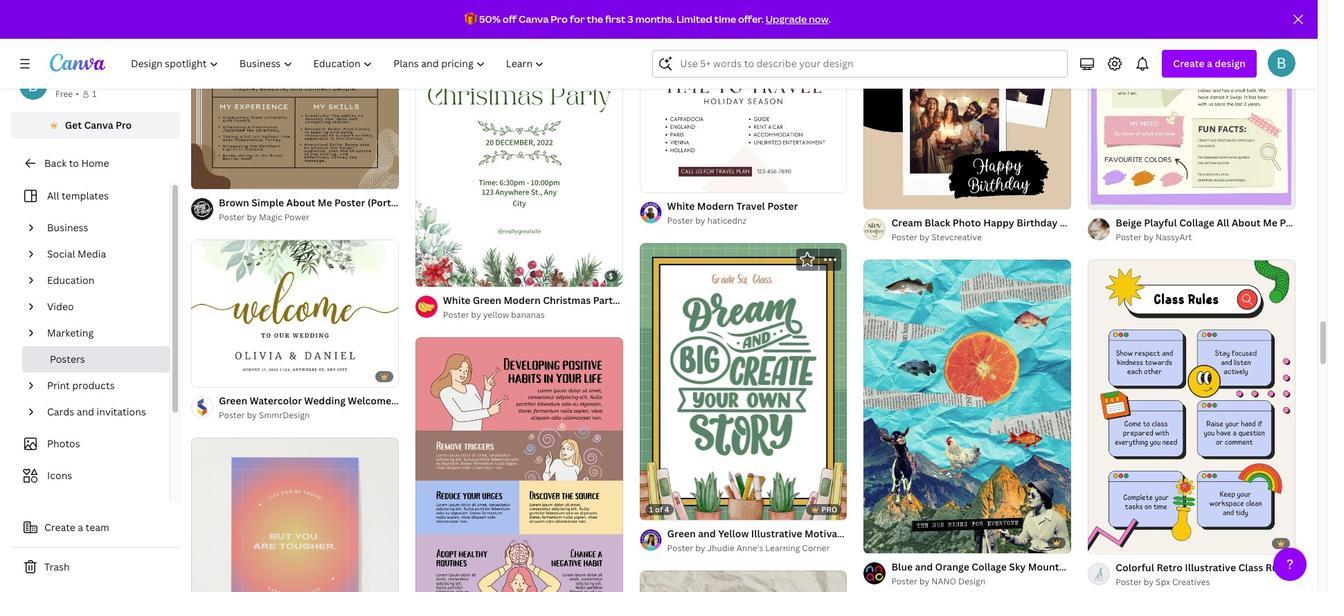 Task type: describe. For each thing, give the bounding box(es) containing it.
$
[[609, 271, 613, 281]]

white modern travel poster poster by haticednz
[[667, 199, 798, 226]]

colorful retro illustrative class rules poster link
[[1116, 560, 1324, 575]]

brad klo image
[[1268, 49, 1296, 77]]

marketing link
[[42, 320, 161, 346]]

get
[[65, 118, 82, 132]]

simple
[[252, 196, 284, 209]]

poster by nassyart link
[[1116, 231, 1296, 245]]

design
[[958, 576, 986, 587]]

by inside colorful retro illustrative class rules poster poster by spx creatives
[[1144, 576, 1154, 588]]

create for create a design
[[1173, 57, 1205, 70]]

illustrative
[[1185, 561, 1236, 574]]

trash
[[44, 560, 70, 573]]

50%
[[479, 12, 501, 26]]

months.
[[635, 12, 675, 26]]

white for white green modern christmas party poster
[[443, 294, 471, 307]]

create a design button
[[1162, 50, 1257, 78]]

white modern travel poster link
[[667, 199, 798, 214]]

invitations
[[97, 405, 146, 418]]

poster by spx creatives link
[[1116, 575, 1296, 589]]

cream black photo happy birthday poster image
[[864, 0, 1071, 209]]

white green modern christmas party poster poster by yellow bananas
[[443, 294, 651, 321]]

green inside "green watercolor wedding welcome sign poster by smmrdesign"
[[219, 394, 247, 407]]

poster by nano design link
[[891, 575, 1071, 589]]

by inside "green watercolor wedding welcome sign poster by smmrdesign"
[[247, 409, 257, 421]]

a for design
[[1207, 57, 1212, 70]]

upgrade
[[766, 12, 807, 26]]

white  aesthetic daily motivation paper poster image
[[640, 570, 847, 592]]

sky
[[1009, 560, 1026, 574]]

animals
[[1081, 560, 1118, 574]]

class
[[1238, 561, 1263, 574]]

team
[[86, 521, 109, 534]]

back to home link
[[11, 150, 180, 177]]

print
[[47, 379, 70, 392]]

mountains
[[1028, 560, 1078, 574]]

trash link
[[11, 553, 180, 581]]

photo
[[953, 216, 981, 229]]

white for white modern travel poster
[[667, 199, 695, 212]]

create for create a team
[[44, 521, 75, 534]]

1 of 4
[[649, 504, 669, 514]]

to
[[69, 157, 79, 170]]

media
[[78, 247, 106, 260]]

yellow pink and purple trendy gradient quote motivational poster image
[[191, 438, 399, 592]]

black
[[925, 216, 950, 229]]

stevcreative
[[932, 231, 982, 243]]

photos
[[47, 437, 80, 450]]

social media link
[[42, 241, 161, 267]]

modern inside white modern travel poster poster by haticednz
[[697, 199, 734, 212]]

happy
[[983, 216, 1014, 229]]

marketing
[[47, 326, 94, 339]]

by inside poster by jhudie anne's learning corner link
[[695, 542, 705, 554]]

video
[[47, 300, 74, 313]]

party
[[593, 294, 618, 307]]

of
[[655, 504, 663, 514]]

orange
[[935, 560, 969, 574]]

1 of 4 link
[[640, 243, 847, 520]]

travel
[[736, 199, 765, 212]]

for
[[570, 12, 585, 26]]

beige playful collage all about me poster poster by nassyart
[[1116, 216, 1310, 243]]

top level navigation element
[[122, 50, 556, 78]]

4
[[665, 504, 669, 514]]

canva inside get canva pro 'button'
[[84, 118, 113, 132]]

power
[[284, 211, 310, 223]]

get canva pro
[[65, 118, 132, 132]]

green watercolor wedding welcome sign image
[[191, 240, 399, 387]]

all templates link
[[19, 183, 161, 209]]

off
[[503, 12, 517, 26]]

poster inside "green watercolor wedding welcome sign poster by smmrdesign"
[[219, 409, 245, 421]]

creatives
[[1172, 576, 1210, 588]]

and for cards
[[77, 405, 94, 418]]

poster by magic power link
[[219, 211, 399, 225]]

pro
[[821, 504, 837, 514]]

cream black photo happy birthday poster link
[[891, 216, 1091, 231]]

upgrade now button
[[766, 12, 829, 26]]

white modern travel poster image
[[640, 0, 847, 192]]

collage inside blue and orange collage sky mountains animals poster poster by nano design
[[972, 560, 1007, 574]]

birthday
[[1017, 216, 1058, 229]]

me inside brown simple about me poster (portrait) poster by magic power
[[318, 196, 332, 209]]

0 vertical spatial pro
[[551, 12, 568, 26]]

video link
[[42, 294, 161, 320]]

blue and orange collage sky mountains animals poster link
[[891, 560, 1151, 575]]

poster by jhudie anne's learning corner link
[[667, 541, 847, 555]]

•
[[76, 88, 79, 100]]

anne's
[[737, 542, 763, 554]]

free
[[55, 88, 73, 100]]

create a team
[[44, 521, 109, 534]]

christmas
[[543, 294, 591, 307]]

create a design
[[1173, 57, 1246, 70]]

brown simple about me poster (portrait) poster by magic power
[[219, 196, 411, 223]]

brown simple about me poster (portrait) image
[[191, 0, 399, 189]]

poster by haticednz link
[[667, 214, 798, 228]]

1 horizontal spatial canva
[[519, 12, 549, 26]]



Task type: vqa. For each thing, say whether or not it's contained in the screenshot.


Task type: locate. For each thing, give the bounding box(es) containing it.
back
[[44, 157, 67, 170]]

0 vertical spatial all
[[47, 189, 59, 202]]

1 horizontal spatial 1
[[649, 504, 653, 514]]

and for blue
[[915, 560, 933, 574]]

by inside white green modern christmas party poster poster by yellow bananas
[[471, 309, 481, 321]]

0 horizontal spatial white
[[443, 294, 471, 307]]

0 vertical spatial about
[[286, 196, 315, 209]]

1 horizontal spatial about
[[1232, 216, 1261, 229]]

1 horizontal spatial create
[[1173, 57, 1205, 70]]

a inside button
[[78, 521, 83, 534]]

haticednz
[[707, 215, 746, 226]]

1 vertical spatial me
[[1263, 216, 1278, 229]]

pro left for
[[551, 12, 568, 26]]

1 left of
[[649, 504, 653, 514]]

me up "poster by nassyart" link
[[1263, 216, 1278, 229]]

pro inside 'button'
[[116, 118, 132, 132]]

colorful retro illustrative class rules poster image
[[1088, 260, 1296, 554]]

cards and invitations link
[[42, 399, 161, 425]]

by down playful
[[1144, 232, 1154, 243]]

playful
[[1144, 216, 1177, 229]]

first
[[605, 12, 626, 26]]

green watercolor wedding welcome sign poster by smmrdesign
[[219, 394, 414, 421]]

0 horizontal spatial collage
[[972, 560, 1007, 574]]

time
[[714, 12, 736, 26]]

beige playful collage all about me poster link
[[1116, 216, 1310, 231]]

collage up poster by nano design link
[[972, 560, 1007, 574]]

(portrait)
[[367, 196, 411, 209]]

0 vertical spatial collage
[[1179, 216, 1215, 229]]

pro
[[551, 12, 568, 26], [116, 118, 132, 132]]

green up "yellow"
[[473, 294, 501, 307]]

create
[[1173, 57, 1205, 70], [44, 521, 75, 534]]

0 horizontal spatial about
[[286, 196, 315, 209]]

me up poster by magic power link
[[318, 196, 332, 209]]

by down watercolor
[[247, 409, 257, 421]]

canva right off
[[519, 12, 549, 26]]

1
[[92, 88, 96, 100], [649, 504, 653, 514]]

green watercolor wedding welcome sign link
[[219, 393, 414, 409]]

by left spx
[[1144, 576, 1154, 588]]

icons link
[[19, 463, 161, 489]]

limited
[[677, 12, 712, 26]]

green left watercolor
[[219, 394, 247, 407]]

pro up back to home link
[[116, 118, 132, 132]]

poster by smmrdesign link
[[219, 409, 399, 423]]

create left the design
[[1173, 57, 1205, 70]]

get canva pro button
[[11, 112, 180, 138]]

canva right get
[[84, 118, 113, 132]]

a inside 'dropdown button'
[[1207, 57, 1212, 70]]

beige
[[1116, 216, 1142, 229]]

personal
[[55, 73, 97, 86]]

white green modern christmas party poster image
[[415, 10, 623, 287]]

nassyart
[[1156, 232, 1192, 243]]

0 horizontal spatial 1
[[92, 88, 96, 100]]

white
[[667, 199, 695, 212], [443, 294, 471, 307]]

by left haticednz
[[695, 215, 705, 226]]

None search field
[[653, 50, 1068, 78]]

poster by stevcreative link
[[891, 231, 1071, 245]]

by inside brown simple about me poster (portrait) poster by magic power
[[247, 211, 257, 223]]

1 vertical spatial about
[[1232, 216, 1261, 229]]

welcome
[[348, 394, 391, 407]]

1 horizontal spatial a
[[1207, 57, 1212, 70]]

and right 'blue'
[[915, 560, 933, 574]]

design
[[1215, 57, 1246, 70]]

1 horizontal spatial me
[[1263, 216, 1278, 229]]

1 vertical spatial green
[[219, 394, 247, 407]]

social
[[47, 247, 75, 260]]

modern up haticednz
[[697, 199, 734, 212]]

me
[[318, 196, 332, 209], [1263, 216, 1278, 229]]

sign
[[394, 394, 414, 407]]

1 vertical spatial collage
[[972, 560, 1007, 574]]

colorful retro illustrative class rules poster poster by spx creatives
[[1116, 561, 1324, 588]]

green
[[473, 294, 501, 307], [219, 394, 247, 407]]

modern inside white green modern christmas party poster poster by yellow bananas
[[504, 294, 541, 307]]

magic
[[259, 211, 282, 223]]

3
[[628, 12, 633, 26]]

blue and orange collage sky mountains animals poster poster by nano design
[[891, 560, 1151, 587]]

by left "yellow"
[[471, 309, 481, 321]]

0 vertical spatial canva
[[519, 12, 549, 26]]

white inside white modern travel poster poster by haticednz
[[667, 199, 695, 212]]

0 vertical spatial modern
[[697, 199, 734, 212]]

1 horizontal spatial collage
[[1179, 216, 1215, 229]]

0 vertical spatial green
[[473, 294, 501, 307]]

brown
[[219, 196, 249, 209]]

create a team button
[[11, 514, 180, 542]]

1 horizontal spatial all
[[1217, 216, 1229, 229]]

about inside the beige playful collage all about me poster poster by nassyart
[[1232, 216, 1261, 229]]

1 horizontal spatial pro
[[551, 12, 568, 26]]

1 horizontal spatial and
[[915, 560, 933, 574]]

1 vertical spatial canva
[[84, 118, 113, 132]]

jhudie
[[707, 542, 735, 554]]

0 vertical spatial 1
[[92, 88, 96, 100]]

by inside the beige playful collage all about me poster poster by nassyart
[[1144, 232, 1154, 243]]

modern up bananas
[[504, 294, 541, 307]]

Search search field
[[680, 51, 1059, 77]]

about up power in the left top of the page
[[286, 196, 315, 209]]

1 vertical spatial pro
[[116, 118, 132, 132]]

collage inside the beige playful collage all about me poster poster by nassyart
[[1179, 216, 1215, 229]]

by left magic
[[247, 211, 257, 223]]

by
[[247, 211, 257, 223], [695, 215, 705, 226], [920, 231, 930, 243], [1144, 232, 1154, 243], [471, 309, 481, 321], [247, 409, 257, 421], [695, 542, 705, 554], [920, 576, 930, 587], [1144, 576, 1154, 588]]

about
[[286, 196, 315, 209], [1232, 216, 1261, 229]]

and inside blue and orange collage sky mountains animals poster poster by nano design
[[915, 560, 933, 574]]

0 vertical spatial me
[[318, 196, 332, 209]]

white inside white green modern christmas party poster poster by yellow bananas
[[443, 294, 471, 307]]

1 horizontal spatial green
[[473, 294, 501, 307]]

1 vertical spatial a
[[78, 521, 83, 534]]

a left the design
[[1207, 57, 1212, 70]]

by left "nano"
[[920, 576, 930, 587]]

business
[[47, 221, 88, 234]]

spx
[[1156, 576, 1170, 588]]

1 vertical spatial modern
[[504, 294, 541, 307]]

bananas
[[511, 309, 545, 321]]

print products
[[47, 379, 115, 392]]

nano
[[932, 576, 956, 587]]

green and yellow illustrative motivational quotes classroom educational poster image
[[640, 243, 847, 520]]

🎁 50% off canva pro for the first 3 months. limited time offer. upgrade now .
[[465, 12, 831, 26]]

by left jhudie
[[695, 542, 705, 554]]

1 vertical spatial white
[[443, 294, 471, 307]]

0 horizontal spatial green
[[219, 394, 247, 407]]

1 horizontal spatial white
[[667, 199, 695, 212]]

and
[[77, 405, 94, 418], [915, 560, 933, 574]]

0 vertical spatial and
[[77, 405, 94, 418]]

1 vertical spatial all
[[1217, 216, 1229, 229]]

all up "poster by nassyart" link
[[1217, 216, 1229, 229]]

by inside cream black photo happy birthday poster poster by stevcreative
[[920, 231, 930, 243]]

1 right •
[[92, 88, 96, 100]]

1 vertical spatial create
[[44, 521, 75, 534]]

offer.
[[738, 12, 764, 26]]

wedding
[[304, 394, 346, 407]]

collage
[[1179, 216, 1215, 229], [972, 560, 1007, 574]]

cream black photo happy birthday poster poster by stevcreative
[[891, 216, 1091, 243]]

canva
[[519, 12, 549, 26], [84, 118, 113, 132]]

0 horizontal spatial pro
[[116, 118, 132, 132]]

icons
[[47, 469, 72, 482]]

all left templates
[[47, 189, 59, 202]]

a for team
[[78, 521, 83, 534]]

0 horizontal spatial all
[[47, 189, 59, 202]]

0 horizontal spatial modern
[[504, 294, 541, 307]]

0 vertical spatial create
[[1173, 57, 1205, 70]]

create left team
[[44, 521, 75, 534]]

by down black at the top right
[[920, 231, 930, 243]]

0 vertical spatial white
[[667, 199, 695, 212]]

0 horizontal spatial and
[[77, 405, 94, 418]]

green inside white green modern christmas party poster poster by yellow bananas
[[473, 294, 501, 307]]

1 vertical spatial 1
[[649, 504, 653, 514]]

1 for 1 of 4
[[649, 504, 653, 514]]

back to home
[[44, 157, 109, 170]]

and right cards at the bottom left of the page
[[77, 405, 94, 418]]

education link
[[42, 267, 161, 294]]

corner
[[802, 542, 830, 554]]

smmrdesign
[[259, 409, 310, 421]]

and inside "link"
[[77, 405, 94, 418]]

social media
[[47, 247, 106, 260]]

1 vertical spatial and
[[915, 560, 933, 574]]

print products link
[[42, 373, 161, 399]]

yellow
[[483, 309, 509, 321]]

create inside button
[[44, 521, 75, 534]]

all inside the beige playful collage all about me poster poster by nassyart
[[1217, 216, 1229, 229]]

free •
[[55, 88, 79, 100]]

0 vertical spatial a
[[1207, 57, 1212, 70]]

0 horizontal spatial me
[[318, 196, 332, 209]]

0 horizontal spatial canva
[[84, 118, 113, 132]]

about inside brown simple about me poster (portrait) poster by magic power
[[286, 196, 315, 209]]

cards and invitations
[[47, 405, 146, 418]]

white green modern christmas party poster link
[[443, 293, 651, 308]]

0 horizontal spatial create
[[44, 521, 75, 534]]

watercolor
[[250, 394, 302, 407]]

by inside blue and orange collage sky mountains animals poster poster by nano design
[[920, 576, 930, 587]]

learning
[[765, 542, 800, 554]]

0 horizontal spatial a
[[78, 521, 83, 534]]

collage up "poster by nassyart" link
[[1179, 216, 1215, 229]]

1 for 1
[[92, 88, 96, 100]]

education
[[47, 274, 94, 287]]

by inside white modern travel poster poster by haticednz
[[695, 215, 705, 226]]

colorful illustration tips build good habits infographic poster image
[[415, 337, 623, 592]]

templates
[[62, 189, 109, 202]]

me inside the beige playful collage all about me poster poster by nassyart
[[1263, 216, 1278, 229]]

modern
[[697, 199, 734, 212], [504, 294, 541, 307]]

cards
[[47, 405, 74, 418]]

about up "poster by nassyart" link
[[1232, 216, 1261, 229]]

blue and orange collage sky mountains animals poster image
[[864, 260, 1071, 553]]

create inside 'dropdown button'
[[1173, 57, 1205, 70]]

beige playful collage all about me poster image
[[1088, 0, 1296, 209]]

posters
[[50, 352, 85, 366]]

a left team
[[78, 521, 83, 534]]

1 horizontal spatial modern
[[697, 199, 734, 212]]

business link
[[42, 215, 161, 241]]



